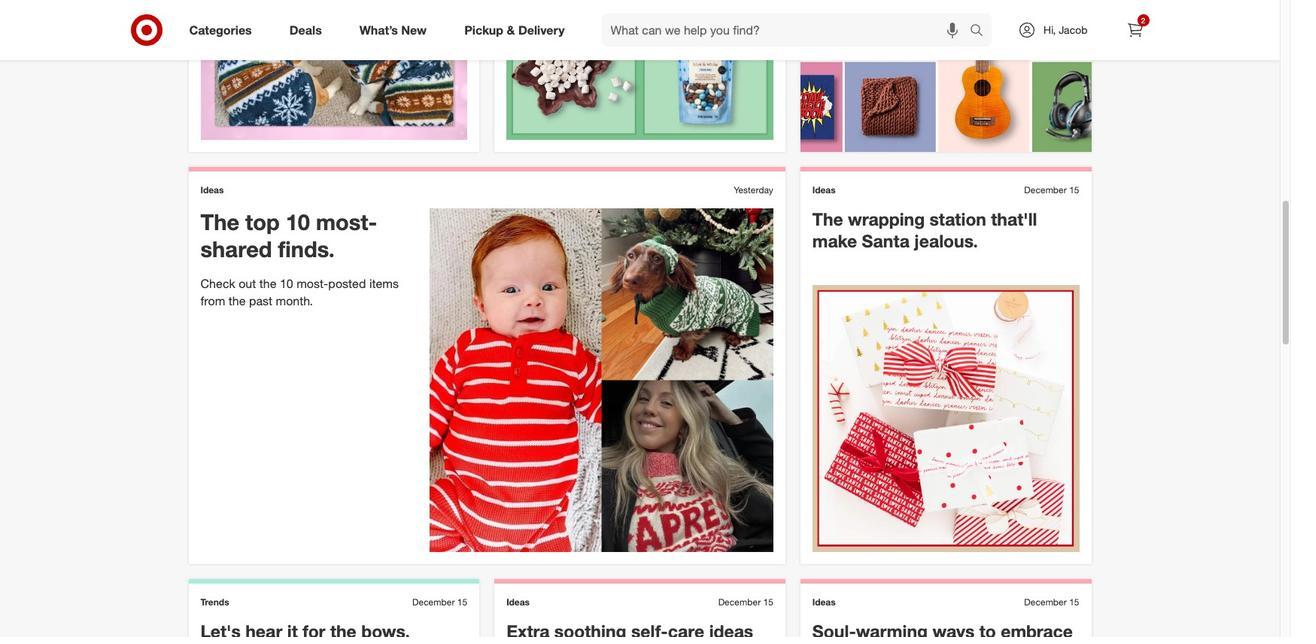 Task type: locate. For each thing, give the bounding box(es) containing it.
most- inside the top 10 most- shared finds.
[[316, 209, 377, 236]]

0 vertical spatial most-
[[316, 209, 377, 236]]

jacob
[[1059, 23, 1088, 36]]

0 vertical spatial 10
[[286, 209, 310, 236]]

most- up finds.
[[316, 209, 377, 236]]

&
[[507, 22, 515, 37]]

1 horizontal spatial the
[[259, 276, 276, 291]]

2 the from the left
[[812, 209, 843, 230]]

santa
[[862, 230, 910, 251]]

that'll
[[991, 209, 1037, 230]]

1 vertical spatial most-
[[297, 276, 328, 291]]

the
[[259, 276, 276, 291], [229, 293, 246, 308]]

from
[[201, 293, 225, 308]]

past
[[249, 293, 272, 308]]

the up shared
[[201, 209, 239, 236]]

december 15
[[1024, 184, 1079, 196], [412, 597, 467, 608], [718, 597, 773, 608], [1024, 597, 1079, 608]]

check
[[201, 276, 235, 291]]

ideas
[[201, 184, 224, 196], [812, 184, 836, 196], [506, 597, 530, 608], [812, 597, 836, 608]]

pickup & delivery
[[464, 22, 565, 37]]

10
[[286, 209, 310, 236], [280, 276, 293, 291]]

the inside the wrapping station that'll make santa jealous.
[[812, 209, 843, 230]]

the inside the top 10 most- shared finds.
[[201, 209, 239, 236]]

15
[[1069, 184, 1079, 196], [457, 597, 467, 608], [763, 597, 773, 608], [1069, 597, 1079, 608]]

1 the from the left
[[201, 209, 239, 236]]

make
[[812, 230, 857, 251]]

10 inside check out the 10 most-posted items from the past month.
[[280, 276, 293, 291]]

10 up month. on the top of the page
[[280, 276, 293, 291]]

most-
[[316, 209, 377, 236], [297, 276, 328, 291]]

1 vertical spatial 10
[[280, 276, 293, 291]]

1 horizontal spatial the
[[812, 209, 843, 230]]

the for the wrapping station that'll make santa jealous.
[[812, 209, 843, 230]]

the up make
[[812, 209, 843, 230]]

the down out
[[229, 293, 246, 308]]

december
[[1024, 184, 1067, 196], [412, 597, 455, 608], [718, 597, 761, 608], [1024, 597, 1067, 608]]

check out the 10 most-posted items from the past month.
[[201, 276, 399, 308]]

the
[[201, 209, 239, 236], [812, 209, 843, 230]]

collage of gift ideas image
[[800, 0, 1091, 152]]

10 up finds.
[[286, 209, 310, 236]]

trends
[[201, 597, 229, 608]]

shared
[[201, 236, 272, 263]]

10 inside the top 10 most- shared finds.
[[286, 209, 310, 236]]

posted
[[328, 276, 366, 291]]

the up past
[[259, 276, 276, 291]]

0 horizontal spatial the
[[201, 209, 239, 236]]

finds.
[[278, 236, 335, 263]]

search button
[[963, 14, 999, 50]]

most- up month. on the top of the page
[[297, 276, 328, 291]]

pickup
[[464, 22, 503, 37]]

month.
[[276, 293, 313, 308]]

1 vertical spatial the
[[229, 293, 246, 308]]

What can we help you find? suggestions appear below search field
[[602, 14, 974, 47]]

what's
[[359, 22, 398, 37]]



Task type: vqa. For each thing, say whether or not it's contained in the screenshot.
The in The wrapping station that'll make Santa jealous.
yes



Task type: describe. For each thing, give the bounding box(es) containing it.
0 vertical spatial the
[[259, 276, 276, 291]]

jealous.
[[914, 230, 978, 251]]

2 link
[[1118, 14, 1151, 47]]

categories
[[189, 22, 252, 37]]

hi, jacob
[[1044, 23, 1088, 36]]

pickup & delivery link
[[452, 14, 583, 47]]

what's new
[[359, 22, 427, 37]]

the wrapping station that'll make santa jealous. image
[[812, 285, 1079, 552]]

the wrapping station that'll make santa jealous.
[[812, 209, 1037, 251]]

categories link
[[176, 14, 271, 47]]

deals
[[289, 22, 322, 37]]

top
[[245, 209, 280, 236]]

out
[[239, 276, 256, 291]]

station
[[930, 209, 986, 230]]

the top 10 most-shared finds. image
[[430, 209, 773, 552]]

what's new link
[[347, 14, 446, 47]]

most- inside check out the 10 most-posted items from the past month.
[[297, 276, 328, 291]]

search
[[963, 24, 999, 39]]

delivery
[[518, 22, 565, 37]]

2
[[1141, 16, 1145, 25]]

items
[[369, 276, 399, 291]]

0 horizontal spatial the
[[229, 293, 246, 308]]

everyone loves when pets love the holidays too! image
[[201, 0, 467, 140]]

hi,
[[1044, 23, 1056, 36]]

yesterday
[[734, 184, 773, 196]]

wrapping
[[848, 209, 925, 230]]

the top 10 most- shared finds.
[[201, 209, 377, 263]]

new
[[401, 22, 427, 37]]

deals link
[[277, 14, 341, 47]]

the for the top 10 most- shared finds.
[[201, 209, 239, 236]]

these film-inspired eats are total show-stealers. image
[[506, 0, 773, 140]]



